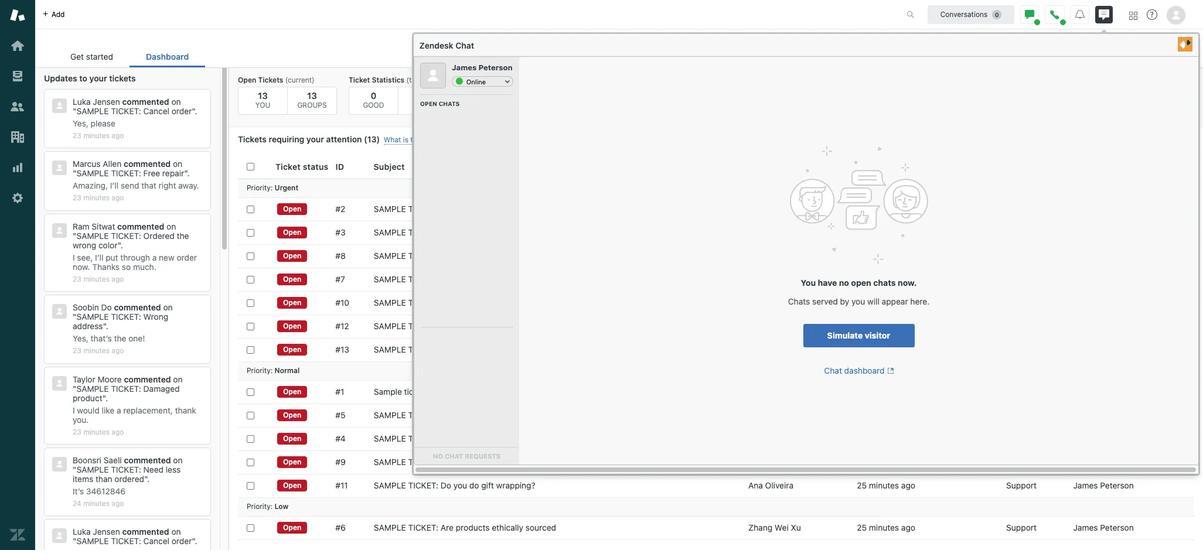 Task type: describe. For each thing, give the bounding box(es) containing it.
23 inside yes, that's the one! 23 minutes ago
[[73, 346, 81, 355]]

1 vertical spatial sample ticket: need less items than ordered
[[73, 465, 181, 484]]

product inside grid
[[479, 204, 509, 214]]

open for #11
[[283, 481, 301, 490]]

attention
[[326, 134, 362, 144]]

i'll inside i see, i'll put through a new order now. thanks so much. 23 minutes ago
[[95, 252, 103, 262]]

(this
[[406, 76, 421, 84]]

#5
[[335, 410, 346, 420]]

24
[[73, 499, 81, 508]]

so
[[122, 262, 131, 272]]

#7
[[335, 274, 345, 284]]

ticket: up sample ticket: cancel order
[[408, 298, 438, 308]]

ordered inside sample ticket: need less items than ordered link
[[522, 345, 552, 355]]

moore for taylor moore
[[773, 204, 797, 214]]

james peterson for zhang wei xu
[[1073, 523, 1134, 533]]

1 vertical spatial sample ticket: wrong address
[[73, 312, 168, 331]]

james for zhang wei xu
[[1073, 523, 1098, 533]]

sample up 'amazing,'
[[77, 168, 109, 178]]

sample inside sample ticket: ordered the wrong color
[[77, 231, 109, 241]]

sample
[[374, 387, 402, 397]]

wrapping?
[[496, 481, 535, 491]]

oliveira
[[765, 481, 794, 491]]

sample ticket: cancel order
[[374, 321, 489, 331]]

25 for sample ticket: do you do gift wrapping?
[[857, 481, 867, 491]]

ticket: up the through
[[111, 231, 141, 241]]

do inside sample ticket: do you do gift wrapping? link
[[441, 481, 451, 491]]

34612846
[[86, 486, 126, 496]]

right
[[159, 181, 176, 191]]

sample ticket: do you do gift wrapping?
[[374, 481, 535, 491]]

chat now button
[[1139, 37, 1194, 60]]

25 for sample ticket: free repair
[[857, 457, 867, 467]]

1 sample ticket: cancel order ". from the top
[[77, 106, 197, 116]]

priority for priority : normal
[[247, 366, 271, 375]]

shipping
[[490, 410, 522, 420]]

ago inside it's 34612846 24 minutes ago
[[112, 499, 124, 508]]

on " for would
[[73, 374, 183, 394]]

sample ticket: item restock link
[[374, 434, 488, 444]]

color inside grid
[[514, 251, 533, 261]]

on " for that's
[[73, 303, 173, 322]]

wójcik
[[773, 298, 798, 308]]

zendesk image
[[10, 527, 25, 543]]

25 minutes ago for sample ticket: cancel order
[[857, 321, 915, 331]]

commented for see,
[[117, 221, 164, 231]]

0 horizontal spatial chat
[[455, 40, 474, 50]]

0 vertical spatial tickets
[[258, 76, 283, 84]]

1 vertical spatial wrong
[[143, 312, 168, 322]]

sample right #12 on the left of page
[[374, 321, 406, 331]]

(current)
[[285, 76, 315, 84]]

views image
[[10, 69, 25, 84]]

on for it's 34612846
[[173, 455, 183, 465]]

25 minutes ago for sample ticket: ordered the wrong color
[[857, 251, 915, 261]]

minutes inside yes, that's the one! 23 minutes ago
[[83, 346, 110, 355]]

play
[[1175, 134, 1191, 144]]

2 luka jensen commented from the top
[[73, 527, 169, 537]]

damaged inside grid
[[441, 204, 477, 214]]

ticket statistics (this week)
[[349, 76, 443, 84]]

ticket: up sample ticket: free repair
[[408, 434, 438, 444]]

23 inside amazing, i'll send that right away. 23 minutes ago
[[73, 194, 81, 202]]

wrong inside grid
[[441, 274, 466, 284]]

open for #12
[[283, 322, 301, 331]]

0 vertical spatial ordered
[[143, 231, 175, 241]]

0 horizontal spatial sample ticket: damaged product
[[73, 384, 180, 403]]

i for i see, i'll put through a new order now. thanks so much.
[[73, 252, 75, 262]]

are
[[441, 523, 454, 533]]

the right meet at the left bottom
[[451, 387, 463, 397]]

sample inside sample ticket: damaged product
[[77, 384, 109, 394]]

order inside i see, i'll put through a new order now. thanks so much. 23 minutes ago
[[177, 252, 197, 262]]

a inside i see, i'll put through a new order now. thanks so much. 23 minutes ago
[[152, 252, 157, 262]]

get started
[[70, 52, 113, 62]]

1 vertical spatial tickets
[[238, 134, 267, 144]]

Select All Tickets checkbox
[[247, 163, 254, 171]]

i for i would like a replacement, thank you.
[[73, 405, 75, 415]]

sample right #10
[[374, 298, 406, 308]]

open for #3
[[283, 228, 301, 237]]

25 for sample ticket: order status says it is still processing
[[857, 227, 867, 237]]

wrong inside grid
[[488, 251, 512, 261]]

main element
[[0, 0, 35, 550]]

statistics
[[372, 76, 404, 84]]

jakub
[[748, 298, 771, 308]]

sample ticket: free repair
[[374, 457, 481, 467]]

sample ticket: need less items than ordered link
[[374, 345, 552, 355]]

#13
[[335, 345, 349, 355]]

sourced
[[526, 523, 556, 533]]

the down away.
[[177, 231, 189, 241]]

get help image
[[1147, 9, 1157, 20]]

on " for 34612846
[[73, 455, 183, 475]]

on for i would like a replacement, thank you.
[[173, 374, 183, 384]]

admin image
[[10, 190, 25, 206]]

" for yes, please
[[73, 106, 77, 116]]

open for #9
[[283, 458, 301, 466]]

ticket: down sample ticket: free repair link
[[408, 481, 438, 491]]

sample ticket: international shipping
[[374, 410, 522, 420]]

chat inside button
[[1149, 43, 1167, 53]]

products
[[456, 523, 490, 533]]

sample ticket: free repair link
[[374, 457, 481, 468]]

solved
[[458, 101, 486, 110]]

now
[[1169, 43, 1184, 53]]

tickets
[[109, 73, 136, 83]]

zendesk products image
[[1129, 11, 1138, 20]]

sample ticket: wrong address inside grid
[[374, 274, 498, 284]]

sample right #6
[[374, 523, 406, 533]]

updates
[[44, 73, 77, 83]]

25 minutes ago for sample ticket: wrong address
[[857, 274, 915, 284]]

order inside grid
[[469, 321, 489, 331]]

: for urgent
[[271, 184, 273, 192]]

ethically
[[492, 523, 523, 533]]

yes, for yes, please
[[73, 118, 88, 128]]

you.
[[73, 415, 89, 425]]

dashboard
[[146, 52, 189, 62]]

2 luka from the top
[[73, 527, 91, 537]]

please
[[91, 118, 115, 128]]

ticket: left are
[[408, 523, 438, 533]]

commented for that's
[[114, 303, 161, 312]]

sample ticket: wrong address link
[[374, 274, 498, 285]]

25 for sample ticket: damaged product
[[857, 204, 867, 214]]

25 minutes ago for sample ticket: missing assembly instructions
[[857, 298, 915, 308]]

tickets requiring your attention ( 13 ) what is this?
[[238, 134, 426, 144]]

0 vertical spatial color
[[98, 240, 117, 250]]

ticket: up send
[[111, 168, 141, 178]]

23 inside the i would like a replacement, thank you. 23 minutes ago
[[73, 428, 81, 436]]

23 inside i see, i'll put through a new order now. thanks so much. 23 minutes ago
[[73, 275, 81, 284]]

open for #1
[[283, 387, 301, 396]]

is inside 'link'
[[516, 227, 522, 237]]

normal
[[275, 366, 300, 375]]

ago inside amazing, i'll send that right away. 23 minutes ago
[[112, 194, 124, 202]]

add
[[52, 10, 65, 18]]

your for to
[[89, 73, 107, 83]]

ticket: up sample ticket: ordered the wrong color link at the top of the page
[[408, 204, 438, 214]]

xu
[[791, 523, 801, 533]]

minutes inside the i would like a replacement, thank you. 23 minutes ago
[[83, 428, 110, 436]]

commented down 34612846
[[122, 527, 169, 537]]

taylor for taylor moore commented
[[73, 374, 95, 384]]

25 for sample ticket: missing assembly instructions
[[857, 298, 867, 308]]

yes, that's the one! 23 minutes ago
[[73, 334, 145, 355]]

#4
[[335, 434, 346, 444]]

13 groups
[[297, 90, 327, 110]]

minutes inside amazing, i'll send that right away. 23 minutes ago
[[83, 194, 110, 202]]

sample up sample ticket: free repair
[[374, 434, 406, 444]]

new
[[159, 252, 174, 262]]

grid containing ticket status
[[229, 155, 1203, 550]]

ram
[[73, 221, 89, 231]]

: for normal
[[271, 366, 273, 375]]

get
[[70, 52, 84, 62]]

less inside the sample ticket: need less items than ordered
[[166, 465, 181, 475]]

put
[[106, 252, 118, 262]]

ticket: up please
[[111, 106, 141, 116]]

missing
[[441, 298, 470, 308]]

assembly
[[472, 298, 508, 308]]

on for amazing, i'll send that right away.
[[173, 159, 182, 169]]

ticket status
[[275, 162, 328, 172]]

it's 34612846 24 minutes ago
[[73, 486, 126, 508]]

status inside 'link'
[[465, 227, 488, 237]]

sample ticket: free repair ".
[[77, 168, 190, 178]]

0 horizontal spatial do
[[101, 303, 112, 312]]

2 vertical spatial cancel
[[143, 536, 169, 546]]

than inside the sample ticket: need less items than ordered
[[96, 474, 112, 484]]

items inside the sample ticket: need less items than ordered
[[73, 474, 93, 484]]

0 horizontal spatial need
[[143, 465, 164, 475]]

1 luka from the top
[[73, 97, 91, 107]]

it
[[509, 227, 514, 237]]

ticket: down sample ticket: ordered the wrong color link at the top of the page
[[408, 274, 438, 284]]

2 horizontal spatial 13
[[367, 134, 377, 144]]

requester updated
[[857, 162, 935, 172]]

james peterson for ana oliveira
[[1073, 481, 1134, 491]]

is inside the tickets requiring your attention ( 13 ) what is this?
[[403, 135, 408, 144]]

ticket: up sample ticket: need less items than ordered link
[[408, 321, 438, 331]]

sample ticket: need less items than ordered inside grid
[[374, 345, 552, 355]]

open for #6
[[283, 523, 301, 532]]

ordered inside grid
[[441, 251, 472, 261]]

sample down "sample ticket: item restock" link in the bottom of the page
[[374, 457, 406, 467]]

ram sitwat commented
[[73, 221, 164, 231]]

sample up please
[[77, 106, 109, 116]]

support for ana oliveira
[[1006, 481, 1037, 491]]

a inside the i would like a replacement, thank you. 23 minutes ago
[[117, 405, 121, 415]]

allen for marcus allen commented
[[103, 159, 121, 169]]

ticket:
[[404, 387, 427, 397]]

sample right #8
[[374, 251, 406, 261]]

commented for please
[[122, 97, 169, 107]]

requester
[[857, 162, 899, 172]]

sample ticket: do you do gift wrapping? link
[[374, 481, 535, 491]]

ticket: down it's 34612846 24 minutes ago
[[111, 536, 141, 546]]

ago inside yes, please 23 minutes ago
[[112, 131, 124, 140]]

organizations image
[[10, 130, 25, 145]]

0 solved
[[458, 90, 486, 110]]

sample down 24
[[77, 536, 109, 546]]

0 for 0 bad
[[420, 90, 426, 101]]

what
[[384, 135, 401, 144]]

play button
[[1169, 131, 1197, 148]]

sample down subject
[[374, 204, 406, 214]]

ticket for ticket status
[[275, 162, 301, 172]]

one!
[[128, 334, 145, 344]]

now.
[[73, 262, 90, 272]]

on for yes, please
[[171, 97, 181, 107]]

ticket: down sample ticket: meet the ticket link at left
[[408, 410, 438, 420]]

sample up 'sample'
[[374, 345, 406, 355]]

sample down sample ticket: free repair link
[[374, 481, 406, 491]]

0 vertical spatial cancel
[[143, 106, 169, 116]]

sample ticket: item restock
[[374, 434, 488, 444]]

sample ticket: missing assembly instructions link
[[374, 298, 554, 308]]

0 horizontal spatial wrong
[[73, 240, 96, 250]]

sample right #7
[[374, 274, 406, 284]]

processing
[[540, 227, 581, 237]]

1 vertical spatial address
[[73, 321, 103, 331]]

sample inside 'link'
[[374, 227, 406, 237]]

i see, i'll put through a new order now. thanks so much. 23 minutes ago
[[73, 252, 197, 284]]

23 inside yes, please 23 minutes ago
[[73, 131, 81, 140]]

0 bad
[[416, 90, 430, 110]]

sample ticket: damaged product link
[[374, 204, 509, 214]]

week)
[[423, 76, 443, 84]]

13 you
[[255, 90, 270, 110]]

gift
[[481, 481, 494, 491]]

tab list containing get started
[[54, 46, 205, 67]]

ago inside the i would like a replacement, thank you. 23 minutes ago
[[112, 428, 124, 436]]

1 vertical spatial ordered
[[114, 474, 144, 484]]

saeli
[[104, 455, 122, 465]]

i'll inside amazing, i'll send that right away. 23 minutes ago
[[110, 181, 118, 191]]

open for #10
[[283, 298, 301, 307]]

25 for sample ticket: wrong address
[[857, 274, 867, 284]]

amazing,
[[73, 181, 108, 191]]

1 luka jensen commented from the top
[[73, 97, 169, 107]]



Task type: vqa. For each thing, say whether or not it's contained in the screenshot.
Custom Objects
no



Task type: locate. For each thing, give the bounding box(es) containing it.
3 on " from the top
[[73, 221, 176, 241]]

13 inside 13 you
[[258, 90, 268, 101]]

commented
[[122, 97, 169, 107], [124, 159, 171, 169], [117, 221, 164, 231], [114, 303, 161, 312], [124, 374, 171, 384], [124, 455, 171, 465], [122, 527, 169, 537]]

free for sample ticket: free repair ".
[[143, 168, 160, 178]]

1 vertical spatial your
[[306, 134, 324, 144]]

1 horizontal spatial items
[[480, 345, 501, 355]]

support for zhang wei xu
[[1006, 523, 1037, 533]]

0 horizontal spatial a
[[117, 405, 121, 415]]

None checkbox
[[247, 252, 254, 260], [247, 276, 254, 283], [247, 388, 254, 396], [247, 459, 254, 466], [247, 482, 254, 490], [247, 252, 254, 260], [247, 276, 254, 283], [247, 388, 254, 396], [247, 459, 254, 466], [247, 482, 254, 490]]

peterson for zhang wei xu
[[1100, 523, 1134, 533]]

sample inside sample ticket: wrong address
[[77, 312, 109, 322]]

: for low
[[271, 502, 273, 511]]

0 down (this
[[420, 90, 426, 101]]

13 inside 13 groups
[[307, 90, 317, 101]]

id
[[336, 162, 344, 172]]

priority left low
[[247, 502, 271, 511]]

is
[[403, 135, 408, 144], [516, 227, 522, 237]]

do right soobin at the left bottom of page
[[101, 303, 112, 312]]

than down the instructions
[[503, 345, 520, 355]]

1 vertical spatial less
[[166, 465, 181, 475]]

25 for sample ticket: need less items than ordered
[[857, 345, 867, 355]]

1 vertical spatial is
[[516, 227, 522, 237]]

less
[[463, 345, 478, 355], [166, 465, 181, 475]]

marcus for marcus allen
[[748, 457, 776, 467]]

a left new
[[152, 252, 157, 262]]

0 horizontal spatial address
[[73, 321, 103, 331]]

on "
[[73, 97, 181, 116], [73, 159, 182, 178], [73, 221, 176, 241], [73, 303, 173, 322], [73, 374, 183, 394], [73, 455, 183, 475], [73, 527, 181, 546]]

None checkbox
[[247, 205, 254, 213], [247, 229, 254, 236], [247, 299, 254, 307], [247, 323, 254, 330], [247, 346, 254, 354], [247, 412, 254, 419], [247, 435, 254, 443], [247, 524, 254, 532], [247, 205, 254, 213], [247, 229, 254, 236], [247, 299, 254, 307], [247, 323, 254, 330], [247, 346, 254, 354], [247, 412, 254, 419], [247, 435, 254, 443], [247, 524, 254, 532]]

#8
[[335, 251, 346, 261]]

order
[[441, 227, 462, 237]]

1 : from the top
[[271, 184, 273, 192]]

1 priority from the top
[[247, 184, 271, 192]]

marcus allen
[[748, 457, 797, 467]]

thank
[[175, 405, 196, 415]]

0 for 0 solved
[[469, 90, 475, 101]]

zendesk
[[419, 40, 453, 50]]

ticket: up sample ticket: wrong address link at left
[[408, 251, 438, 261]]

free down item
[[441, 457, 457, 467]]

0 horizontal spatial your
[[89, 73, 107, 83]]

25 for sample ticket: ordered the wrong color
[[857, 251, 867, 261]]

0 vertical spatial i
[[73, 252, 75, 262]]

open for #13
[[283, 345, 301, 354]]

do
[[469, 481, 479, 491]]

sample ticket: order status says it is still processing link
[[374, 227, 581, 238]]

1 vertical spatial do
[[441, 481, 451, 491]]

wrong down sample ticket: ordered the wrong color link at the top of the page
[[441, 274, 466, 284]]

your right 'requiring'
[[306, 134, 324, 144]]

0 vertical spatial is
[[403, 135, 408, 144]]

1 vertical spatial support
[[1006, 481, 1037, 491]]

luka jensen commented down it's 34612846 24 minutes ago
[[73, 527, 169, 537]]

i would like a replacement, thank you. 23 minutes ago
[[73, 405, 196, 436]]

chat right zendesk
[[455, 40, 474, 50]]

tab list
[[54, 46, 205, 67]]

23 up 'amazing,'
[[73, 131, 81, 140]]

damaged up order
[[441, 204, 477, 214]]

1 vertical spatial james
[[1073, 481, 1098, 491]]

1 vertical spatial sample ticket: cancel order ".
[[77, 536, 197, 546]]

1 horizontal spatial sample ticket: need less items than ordered
[[374, 345, 552, 355]]

open for #5
[[283, 411, 301, 420]]

button displays agent's chat status as online. image
[[1025, 10, 1034, 19]]

james for ana oliveira
[[1073, 481, 1098, 491]]

to
[[79, 73, 87, 83]]

0 vertical spatial i'll
[[110, 181, 118, 191]]

1 horizontal spatial repair
[[460, 457, 481, 467]]

0 horizontal spatial moore
[[98, 374, 122, 384]]

minutes inside yes, please 23 minutes ago
[[83, 131, 110, 140]]

thanks
[[92, 262, 120, 272]]

1 vertical spatial repair
[[460, 457, 481, 467]]

7 25 from the top
[[857, 345, 867, 355]]

1 horizontal spatial than
[[503, 345, 520, 355]]

taylor for taylor moore
[[748, 204, 771, 214]]

sample ticket: are products ethically sourced
[[374, 523, 556, 533]]

" for amazing, i'll send that right away.
[[73, 168, 77, 178]]

0 horizontal spatial color
[[98, 240, 117, 250]]

updates to your tickets
[[44, 73, 136, 83]]

0 vertical spatial your
[[89, 73, 107, 83]]

open for #8
[[283, 251, 301, 260]]

peterson
[[1100, 457, 1134, 467], [1100, 481, 1134, 491], [1100, 523, 1134, 533]]

international
[[441, 410, 488, 420]]

10 25 from the top
[[857, 523, 867, 533]]

the down sample ticket: order status says it is still processing 'link' at the top of the page
[[474, 251, 486, 261]]

do left you
[[441, 481, 451, 491]]

4 23 from the top
[[73, 346, 81, 355]]

sample ticket: international shipping link
[[374, 410, 522, 421]]

status left says
[[465, 227, 488, 237]]

status left id
[[303, 162, 328, 172]]

color down still
[[514, 251, 533, 261]]

item
[[441, 434, 457, 444]]

sample ticket: damaged product up order
[[374, 204, 509, 214]]

i left 'see,'
[[73, 252, 75, 262]]

grid
[[229, 155, 1203, 550]]

0 inside 0 solved
[[469, 90, 475, 101]]

commented right saeli
[[124, 455, 171, 465]]

0 horizontal spatial is
[[403, 135, 408, 144]]

1 0 from the left
[[371, 90, 376, 101]]

status
[[303, 162, 328, 172], [465, 227, 488, 237]]

0 inside 0 good
[[371, 90, 376, 101]]

product up would
[[73, 393, 102, 403]]

yes, for yes, that's the one!
[[73, 334, 88, 344]]

10 25 minutes ago from the top
[[857, 523, 915, 533]]

25 minutes ago for sample ticket: damaged product
[[857, 204, 915, 214]]

" for it's 34612846
[[73, 465, 77, 475]]

i inside the i would like a replacement, thank you. 23 minutes ago
[[73, 405, 75, 415]]

ticket: down "sample ticket: item restock" link in the bottom of the page
[[408, 457, 438, 467]]

ticket:
[[111, 106, 141, 116], [111, 168, 141, 178], [408, 204, 438, 214], [408, 227, 438, 237], [111, 231, 141, 241], [408, 251, 438, 261], [408, 274, 438, 284], [408, 298, 438, 308], [111, 312, 141, 322], [408, 321, 438, 331], [408, 345, 438, 355], [111, 384, 141, 394], [408, 410, 438, 420], [408, 434, 438, 444], [408, 457, 438, 467], [111, 465, 141, 475], [408, 481, 438, 491], [408, 523, 438, 533], [111, 536, 141, 546]]

4 on " from the top
[[73, 303, 173, 322]]

replacement,
[[123, 405, 173, 415]]

3 25 minutes ago from the top
[[857, 251, 915, 261]]

25 minutes ago for sample ticket: free repair
[[857, 457, 915, 467]]

0 vertical spatial peterson
[[1100, 457, 1134, 467]]

0 right 0 bad on the top left of the page
[[469, 90, 475, 101]]

2 james from the top
[[1073, 481, 1098, 491]]

1 vertical spatial taylor
[[73, 374, 95, 384]]

25 minutes ago
[[857, 204, 915, 214], [857, 227, 915, 237], [857, 251, 915, 261], [857, 274, 915, 284], [857, 298, 915, 308], [857, 321, 915, 331], [857, 345, 915, 355], [857, 457, 915, 467], [857, 481, 915, 491], [857, 523, 915, 533]]

1 horizontal spatial i'll
[[110, 181, 118, 191]]

allen for marcus allen
[[778, 457, 797, 467]]

address
[[468, 274, 498, 284], [73, 321, 103, 331]]

moore for taylor moore commented
[[98, 374, 122, 384]]

marcus for marcus allen commented
[[73, 159, 101, 169]]

repair for sample ticket: free repair ".
[[162, 168, 184, 178]]

5 " from the top
[[73, 384, 77, 394]]

1 horizontal spatial moore
[[773, 204, 797, 214]]

0 vertical spatial yes,
[[73, 118, 88, 128]]

1 vertical spatial i
[[73, 405, 75, 415]]

the inside yes, that's the one! 23 minutes ago
[[114, 334, 126, 344]]

you
[[255, 101, 270, 110]]

i'll left put at the left top
[[95, 252, 103, 262]]

would
[[77, 405, 99, 415]]

address inside grid
[[468, 274, 498, 284]]

sample ticket: ordered the wrong color
[[73, 231, 189, 250], [374, 251, 533, 261]]

1 vertical spatial than
[[96, 474, 112, 484]]

1 vertical spatial need
[[143, 465, 164, 475]]

on " up the through
[[73, 221, 176, 241]]

address up that's
[[73, 321, 103, 331]]

open tickets (current)
[[238, 76, 315, 84]]

4 25 from the top
[[857, 274, 867, 284]]

chat left now
[[1149, 43, 1167, 53]]

marcus up ana
[[748, 457, 776, 467]]

0 horizontal spatial than
[[96, 474, 112, 484]]

i left would
[[73, 405, 75, 415]]

commented up the "one!"
[[114, 303, 161, 312]]

0 vertical spatial taylor
[[748, 204, 771, 214]]

0 horizontal spatial sample ticket: wrong address
[[73, 312, 168, 331]]

13 for 13 groups
[[307, 90, 317, 101]]

sample ticket: damaged product inside grid
[[374, 204, 509, 214]]

23 down soobin at the left bottom of page
[[73, 346, 81, 355]]

1 vertical spatial wrong
[[488, 251, 512, 261]]

25 minutes ago for sample ticket: do you do gift wrapping?
[[857, 481, 915, 491]]

zhang
[[748, 523, 773, 533]]

soobin do commented
[[73, 303, 161, 312]]

1 horizontal spatial allen
[[778, 457, 797, 467]]

like
[[102, 405, 114, 415]]

ordered up new
[[143, 231, 175, 241]]

i inside i see, i'll put through a new order now. thanks so much. 23 minutes ago
[[73, 252, 75, 262]]

6 on " from the top
[[73, 455, 183, 475]]

1 vertical spatial i'll
[[95, 252, 103, 262]]

you
[[453, 481, 467, 491]]

0 for 0 good
[[371, 90, 376, 101]]

is right it
[[516, 227, 522, 237]]

need inside grid
[[441, 345, 461, 355]]

1 james peterson from the top
[[1073, 457, 1134, 467]]

tickets up 13 you on the top
[[258, 76, 283, 84]]

yes, please 23 minutes ago
[[73, 118, 124, 140]]

25 for sample ticket: cancel order
[[857, 321, 867, 331]]

ticket
[[349, 76, 370, 84], [275, 162, 301, 172]]

1 yes, from the top
[[73, 118, 88, 128]]

sample ticket: missing assembly instructions
[[374, 298, 554, 308]]

0 horizontal spatial items
[[73, 474, 93, 484]]

allen inside grid
[[778, 457, 797, 467]]

3 priority from the top
[[247, 502, 271, 511]]

priority for priority : urgent
[[247, 184, 271, 192]]

1 vertical spatial color
[[514, 251, 533, 261]]

priority : normal
[[247, 366, 300, 375]]

minutes inside it's 34612846 24 minutes ago
[[83, 499, 110, 508]]

#3
[[335, 227, 346, 237]]

: left low
[[271, 502, 273, 511]]

0 good
[[363, 90, 384, 110]]

yes, left that's
[[73, 334, 88, 344]]

2 25 minutes ago from the top
[[857, 227, 915, 237]]

1 vertical spatial free
[[441, 457, 457, 467]]

1 vertical spatial product
[[73, 393, 102, 403]]

2 james peterson from the top
[[1073, 481, 1134, 491]]

priority for priority : low
[[247, 502, 271, 511]]

open for #7
[[283, 275, 301, 284]]

25 minutes ago for sample ticket: order status says it is still processing
[[857, 227, 915, 237]]

get started tab
[[54, 46, 129, 67]]

james for marcus allen
[[1073, 457, 1098, 467]]

6 " from the top
[[73, 465, 77, 475]]

commented down tickets
[[122, 97, 169, 107]]

sample up would
[[77, 384, 109, 394]]

taylor inside grid
[[748, 204, 771, 214]]

yes, left please
[[73, 118, 88, 128]]

need down sample ticket: cancel order link
[[441, 345, 461, 355]]

on for i see, i'll put through a new order now. thanks so much.
[[167, 221, 176, 231]]

6 25 from the top
[[857, 321, 867, 331]]

1 vertical spatial moore
[[98, 374, 122, 384]]

commented for 34612846
[[124, 455, 171, 465]]

requiring
[[269, 134, 304, 144]]

2 priority from the top
[[247, 366, 271, 375]]

customers image
[[10, 99, 25, 114]]

sitwat
[[92, 221, 115, 231]]

jensen down it's 34612846 24 minutes ago
[[93, 527, 120, 537]]

5 25 minutes ago from the top
[[857, 298, 915, 308]]

repair down restock
[[460, 457, 481, 467]]

1 vertical spatial peterson
[[1100, 481, 1134, 491]]

meet
[[430, 387, 449, 397]]

2 " from the top
[[73, 168, 77, 178]]

7 " from the top
[[73, 536, 77, 546]]

1 horizontal spatial wrong
[[488, 251, 512, 261]]

0 vertical spatial a
[[152, 252, 157, 262]]

allen up send
[[103, 159, 121, 169]]

1 horizontal spatial ordered
[[441, 251, 472, 261]]

2 i from the top
[[73, 405, 75, 415]]

0 horizontal spatial sample ticket: need less items than ordered
[[73, 465, 181, 484]]

ana
[[748, 481, 763, 491]]

" down 24
[[73, 536, 77, 546]]

1 vertical spatial james peterson
[[1073, 481, 1134, 491]]

your for requiring
[[306, 134, 324, 144]]

1 vertical spatial allen
[[778, 457, 797, 467]]

sample right #3
[[374, 227, 406, 237]]

1 horizontal spatial ticket
[[349, 76, 370, 84]]

on for yes, that's the one!
[[163, 303, 173, 312]]

less inside grid
[[463, 345, 478, 355]]

1 25 from the top
[[857, 204, 867, 214]]

0 horizontal spatial 13
[[258, 90, 268, 101]]

repair inside sample ticket: free repair link
[[460, 457, 481, 467]]

0 horizontal spatial ordered
[[143, 231, 175, 241]]

priority : urgent
[[247, 184, 298, 192]]

on " up like
[[73, 374, 183, 394]]

25 minutes ago for sample ticket: are products ethically sourced
[[857, 523, 915, 533]]

ago inside i see, i'll put through a new order now. thanks so much. 23 minutes ago
[[112, 275, 124, 284]]

1 23 from the top
[[73, 131, 81, 140]]

1 peterson from the top
[[1100, 457, 1134, 467]]

free for sample ticket: free repair
[[441, 457, 457, 467]]

0 horizontal spatial less
[[166, 465, 181, 475]]

items inside grid
[[480, 345, 501, 355]]

on " up 34612846
[[73, 455, 183, 475]]

" up yes, please 23 minutes ago
[[73, 106, 77, 116]]

1 horizontal spatial address
[[468, 274, 498, 284]]

on " down it's 34612846 24 minutes ago
[[73, 527, 181, 546]]

0 horizontal spatial sample ticket: ordered the wrong color
[[73, 231, 189, 250]]

1 25 minutes ago from the top
[[857, 204, 915, 214]]

groups
[[297, 101, 327, 110]]

0 horizontal spatial repair
[[162, 168, 184, 178]]

3 : from the top
[[271, 502, 273, 511]]

1 vertical spatial priority
[[247, 366, 271, 375]]

sample ticket: need less items than ordered
[[374, 345, 552, 355], [73, 465, 181, 484]]

luka jensen commented
[[73, 97, 169, 107], [73, 527, 169, 537]]

1 horizontal spatial 13
[[307, 90, 317, 101]]

25 for sample ticket: are products ethically sourced
[[857, 523, 867, 533]]

on " up send
[[73, 159, 182, 178]]

8 25 minutes ago from the top
[[857, 457, 915, 467]]

yes, inside yes, that's the one! 23 minutes ago
[[73, 334, 88, 344]]

2 0 from the left
[[420, 90, 426, 101]]

0 vertical spatial jensen
[[93, 97, 120, 107]]

sample up 34612846
[[77, 465, 109, 475]]

1 horizontal spatial sample ticket: wrong address
[[374, 274, 498, 284]]

5 23 from the top
[[73, 428, 81, 436]]

sample down 'sample'
[[374, 410, 406, 420]]

9 25 from the top
[[857, 481, 867, 491]]

1 vertical spatial jensen
[[93, 527, 120, 537]]

commented for would
[[124, 374, 171, 384]]

13 down '(current)'
[[307, 90, 317, 101]]

1 horizontal spatial color
[[514, 251, 533, 261]]

sample up 'see,'
[[77, 231, 109, 241]]

yes, inside yes, please 23 minutes ago
[[73, 118, 88, 128]]

13 left the what on the left of page
[[367, 134, 377, 144]]

marcus
[[73, 159, 101, 169], [748, 457, 776, 467]]

amazing, i'll send that right away. 23 minutes ago
[[73, 181, 199, 202]]

color up put at the left top
[[98, 240, 117, 250]]

0 horizontal spatial product
[[73, 393, 102, 403]]

ticket: up like
[[111, 384, 141, 394]]

0 vertical spatial less
[[463, 345, 478, 355]]

4 " from the top
[[73, 312, 77, 322]]

cancel inside grid
[[441, 321, 467, 331]]

peterson for ana oliveira
[[1100, 481, 1134, 491]]

1 horizontal spatial ordered
[[522, 345, 552, 355]]

2 25 from the top
[[857, 227, 867, 237]]

2 vertical spatial peterson
[[1100, 523, 1134, 533]]

" for i would like a replacement, thank you.
[[73, 384, 77, 394]]

wrong down says
[[488, 251, 512, 261]]

sample ticket: need less items than ordered down sample ticket: cancel order link
[[374, 345, 552, 355]]

still
[[525, 227, 538, 237]]

0 horizontal spatial allen
[[103, 159, 121, 169]]

on " for i'll
[[73, 159, 182, 178]]

0 down 'statistics'
[[371, 90, 376, 101]]

0 horizontal spatial 0
[[371, 90, 376, 101]]

2 yes, from the top
[[73, 334, 88, 344]]

1 horizontal spatial taylor
[[748, 204, 771, 214]]

your right to
[[89, 73, 107, 83]]

0 vertical spatial allen
[[103, 159, 121, 169]]

1 horizontal spatial 0
[[420, 90, 426, 101]]

5 on " from the top
[[73, 374, 183, 394]]

priority left normal
[[247, 366, 271, 375]]

sample
[[77, 106, 109, 116], [77, 168, 109, 178], [374, 204, 406, 214], [374, 227, 406, 237], [77, 231, 109, 241], [374, 251, 406, 261], [374, 274, 406, 284], [374, 298, 406, 308], [77, 312, 109, 322], [374, 321, 406, 331], [374, 345, 406, 355], [77, 384, 109, 394], [374, 410, 406, 420], [374, 434, 406, 444], [374, 457, 406, 467], [77, 465, 109, 475], [374, 481, 406, 491], [374, 523, 406, 533], [77, 536, 109, 546]]

support
[[1006, 457, 1037, 467], [1006, 481, 1037, 491], [1006, 523, 1037, 533]]

3 0 from the left
[[469, 90, 475, 101]]

luka down 24
[[73, 527, 91, 537]]

ticket: inside 'link'
[[408, 227, 438, 237]]

0 vertical spatial repair
[[162, 168, 184, 178]]

it's
[[73, 486, 84, 496]]

ticket
[[466, 387, 487, 397]]

0 vertical spatial sample ticket: cancel order ".
[[77, 106, 197, 116]]

0 horizontal spatial damaged
[[143, 384, 180, 394]]

section
[[215, 39, 1120, 58]]

james
[[1073, 457, 1098, 467], [1073, 481, 1098, 491], [1073, 523, 1098, 533]]

minutes
[[83, 131, 110, 140], [83, 194, 110, 202], [869, 204, 899, 214], [869, 227, 899, 237], [869, 251, 899, 261], [869, 274, 899, 284], [83, 275, 110, 284], [869, 298, 899, 308], [869, 321, 899, 331], [869, 345, 899, 355], [83, 346, 110, 355], [83, 428, 110, 436], [869, 457, 899, 467], [869, 481, 899, 491], [83, 499, 110, 508], [869, 523, 899, 533]]

boonsri
[[73, 455, 101, 465]]

luka down to
[[73, 97, 91, 107]]

0 vertical spatial address
[[468, 274, 498, 284]]

repair up right
[[162, 168, 184, 178]]

0 vertical spatial moore
[[773, 204, 797, 214]]

ordered down the instructions
[[522, 345, 552, 355]]

sample ticket: cancel order link
[[374, 321, 489, 332]]

3 james peterson from the top
[[1073, 523, 1134, 533]]

repair
[[162, 168, 184, 178], [460, 457, 481, 467]]

this?
[[410, 135, 426, 144]]

sample ticket: order status says it is still processing
[[374, 227, 581, 237]]

get started image
[[10, 38, 25, 53]]

bad
[[416, 101, 430, 110]]

than inside grid
[[503, 345, 520, 355]]

on " down tickets
[[73, 97, 181, 116]]

zendesk chat image
[[1095, 6, 1113, 23]]

ordered
[[143, 231, 175, 241], [441, 251, 472, 261]]

0 vertical spatial ticket
[[349, 76, 370, 84]]

2 vertical spatial james
[[1073, 523, 1098, 533]]

that's
[[91, 334, 112, 344]]

2 : from the top
[[271, 366, 273, 375]]

ticket: up 34612846
[[111, 465, 141, 475]]

3 support from the top
[[1006, 523, 1037, 533]]

1 on " from the top
[[73, 97, 181, 116]]

23 down you.
[[73, 428, 81, 436]]

james peterson for marcus allen
[[1073, 457, 1134, 467]]

#10
[[335, 298, 349, 308]]

0 horizontal spatial free
[[143, 168, 160, 178]]

sample inside the sample ticket: need less items than ordered
[[77, 465, 109, 475]]

7 25 minutes ago from the top
[[857, 345, 915, 355]]

commented for i'll
[[124, 159, 171, 169]]

0 vertical spatial luka
[[73, 97, 91, 107]]

reporting image
[[10, 160, 25, 175]]

peterson for marcus allen
[[1100, 457, 1134, 467]]

0 vertical spatial status
[[303, 162, 328, 172]]

send
[[121, 181, 139, 191]]

1 horizontal spatial sample ticket: damaged product
[[374, 204, 509, 214]]

8 25 from the top
[[857, 457, 867, 467]]

2 23 from the top
[[73, 194, 81, 202]]

ticket up urgent
[[275, 162, 301, 172]]

5 25 from the top
[[857, 298, 867, 308]]

ticket for ticket statistics (this week)
[[349, 76, 370, 84]]

i
[[73, 252, 75, 262], [73, 405, 75, 415]]

13
[[258, 90, 268, 101], [307, 90, 317, 101], [367, 134, 377, 144]]

open for #4
[[283, 434, 301, 443]]

1 horizontal spatial need
[[441, 345, 461, 355]]

good
[[363, 101, 384, 110]]

25 minutes ago for sample ticket: need less items than ordered
[[857, 345, 915, 355]]

jensen up please
[[93, 97, 120, 107]]

3 25 from the top
[[857, 251, 867, 261]]

support for marcus allen
[[1006, 457, 1037, 467]]

i'll
[[110, 181, 118, 191], [95, 252, 103, 262]]

on " for please
[[73, 97, 181, 116]]

0 horizontal spatial ordered
[[114, 474, 144, 484]]

0 horizontal spatial wrong
[[143, 312, 168, 322]]

open for #2
[[283, 205, 301, 213]]

2 peterson from the top
[[1100, 481, 1134, 491]]

ticket: down sample ticket: cancel order link
[[408, 345, 438, 355]]

13 for 13 you
[[258, 90, 268, 101]]

1 vertical spatial sample ticket: damaged product
[[73, 384, 180, 403]]

sample ticket: wrong address up the "one!"
[[73, 312, 168, 331]]

zendesk support image
[[10, 8, 25, 23]]

9 25 minutes ago from the top
[[857, 481, 915, 491]]

4 25 minutes ago from the top
[[857, 274, 915, 284]]

items up ticket
[[480, 345, 501, 355]]

(
[[364, 134, 367, 144]]

2 vertical spatial priority
[[247, 502, 271, 511]]

instructions
[[510, 298, 554, 308]]

james peterson
[[1073, 457, 1134, 467], [1073, 481, 1134, 491], [1073, 523, 1134, 533]]

7 on " from the top
[[73, 527, 181, 546]]

1 vertical spatial luka
[[73, 527, 91, 537]]

sample ticket: cancel order ".
[[77, 106, 197, 116], [77, 536, 197, 546]]

1 i from the top
[[73, 252, 75, 262]]

: left normal
[[271, 366, 273, 375]]

the
[[177, 231, 189, 241], [474, 251, 486, 261], [114, 334, 126, 344], [451, 387, 463, 397]]

minutes inside i see, i'll put through a new order now. thanks so much. 23 minutes ago
[[83, 275, 110, 284]]

free inside grid
[[441, 457, 457, 467]]

ticket inside grid
[[275, 162, 301, 172]]

sample ticket: ordered the wrong color up the through
[[73, 231, 189, 250]]

ago inside yes, that's the one! 23 minutes ago
[[112, 346, 124, 355]]

3 23 from the top
[[73, 275, 81, 284]]

23 down 'amazing,'
[[73, 194, 81, 202]]

6 25 minutes ago from the top
[[857, 321, 915, 331]]

1 vertical spatial :
[[271, 366, 273, 375]]

ticket up 0 good
[[349, 76, 370, 84]]

on " for see,
[[73, 221, 176, 241]]

sample ticket: need less items than ordered up 34612846
[[73, 465, 181, 484]]

boonsri saeli commented
[[73, 455, 171, 465]]

notifications image
[[1075, 10, 1085, 19]]

" up yes, that's the one! 23 minutes ago
[[73, 312, 77, 322]]

1 support from the top
[[1006, 457, 1037, 467]]

2 on " from the top
[[73, 159, 182, 178]]

3 " from the top
[[73, 231, 77, 241]]

1 " from the top
[[73, 106, 77, 116]]

2 support from the top
[[1006, 481, 1037, 491]]

allen up 'oliveira'
[[778, 457, 797, 467]]

sample ticket: ordered the wrong color inside grid
[[374, 251, 533, 261]]

marcus inside grid
[[748, 457, 776, 467]]

1 james from the top
[[1073, 457, 1098, 467]]

" for i see, i'll put through a new order now. thanks so much.
[[73, 231, 77, 241]]

jakub wójcik
[[748, 298, 798, 308]]

3 james from the top
[[1073, 523, 1098, 533]]

2 sample ticket: cancel order ". from the top
[[77, 536, 197, 546]]

" for yes, that's the one!
[[73, 312, 77, 322]]

wrong
[[73, 240, 96, 250], [488, 251, 512, 261]]

2 jensen from the top
[[93, 527, 120, 537]]

1 jensen from the top
[[93, 97, 120, 107]]

sample ticket: ordered the wrong color down order
[[374, 251, 533, 261]]

moore inside grid
[[773, 204, 797, 214]]

0 vertical spatial free
[[143, 168, 160, 178]]

repair for sample ticket: free repair
[[460, 457, 481, 467]]

urgent
[[275, 184, 298, 192]]

0 inside 0 bad
[[420, 90, 426, 101]]

3 peterson from the top
[[1100, 523, 1134, 533]]

1 horizontal spatial wrong
[[441, 274, 466, 284]]

ticket: up the "one!"
[[111, 312, 141, 322]]

on " up the "one!"
[[73, 303, 173, 322]]

0 vertical spatial sample ticket: ordered the wrong color
[[73, 231, 189, 250]]



